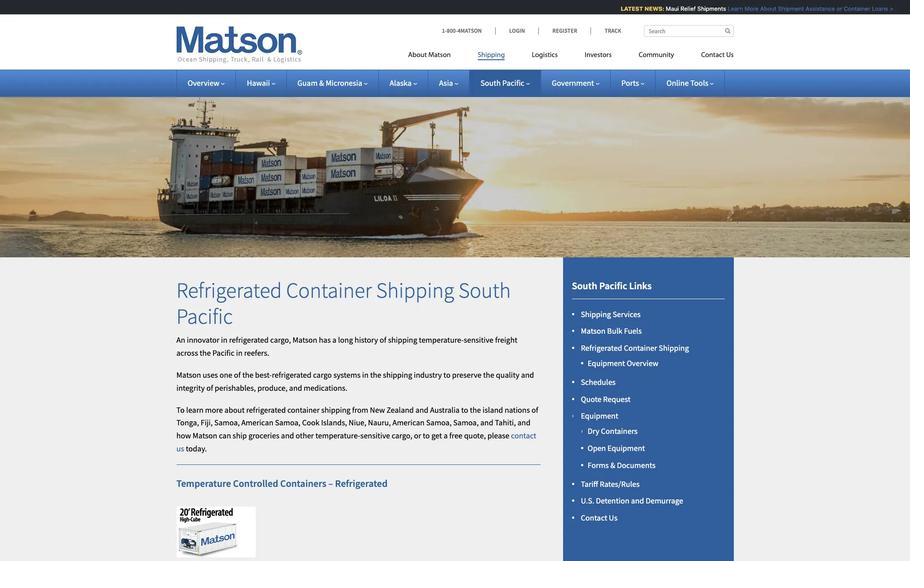 Task type: describe. For each thing, give the bounding box(es) containing it.
logistics
[[532, 52, 558, 59]]

south pacific
[[481, 78, 525, 88]]

ports link
[[622, 78, 645, 88]]

shipments
[[693, 5, 722, 12]]

to
[[177, 405, 185, 415]]

2 american from the left
[[393, 418, 425, 428]]

0 vertical spatial about
[[756, 5, 772, 12]]

and right produce,
[[289, 383, 302, 393]]

free
[[450, 431, 463, 441]]

south for south pacific links
[[572, 280, 598, 292]]

shipping for of
[[388, 335, 418, 346]]

systems
[[334, 370, 361, 381]]

2 vertical spatial refrigerated
[[335, 478, 388, 490]]

quality
[[496, 370, 520, 381]]

containers inside south pacific links section
[[602, 426, 638, 437]]

south for south pacific
[[481, 78, 501, 88]]

Search search field
[[644, 25, 734, 37]]

1-800-4matson
[[442, 27, 482, 35]]

shipping inside refrigerated container shipping south pacific
[[377, 277, 455, 304]]

learn more about shipment assistance or container loans > link
[[723, 5, 889, 12]]

zealand
[[387, 405, 414, 415]]

or inside to learn more about refrigerated container shipping from new zealand and australia to the island nations of tonga, fiji, samoa, american samoa, cook islands, niue, nauru, american samoa, samoa, and tahiti, and how matson can ship groceries and other temperature-sensitive cargo, or to get a free quote, please
[[414, 431, 422, 441]]

quote
[[581, 394, 602, 405]]

1 vertical spatial to
[[462, 405, 469, 415]]

about matson
[[408, 52, 451, 59]]

cargo, inside an innovator in refrigerated cargo, matson has a long history of shipping temperature-sensitive freight across the pacific in reefers.
[[271, 335, 291, 346]]

and left other
[[281, 431, 294, 441]]

equipment overview
[[588, 358, 659, 369]]

about inside top menu navigation
[[408, 52, 427, 59]]

latest
[[616, 5, 638, 12]]

quote request link
[[581, 394, 631, 405]]

micronesia
[[326, 78, 363, 88]]

contact us link
[[177, 431, 537, 454]]

community
[[639, 52, 675, 59]]

ship
[[233, 431, 247, 441]]

best-
[[255, 370, 272, 381]]

how
[[177, 431, 191, 441]]

innovator
[[187, 335, 220, 346]]

–
[[329, 478, 333, 490]]

rates/rules
[[600, 479, 640, 490]]

australia
[[430, 405, 460, 415]]

hawaii link
[[247, 78, 276, 88]]

uses
[[203, 370, 218, 381]]

of down uses
[[207, 383, 213, 393]]

can
[[219, 431, 231, 441]]

the left best- in the bottom left of the page
[[243, 370, 254, 381]]

government
[[552, 78, 595, 88]]

community link
[[626, 47, 688, 66]]

services
[[613, 309, 641, 320]]

refrigerated inside to learn more about refrigerated container shipping from new zealand and australia to the island nations of tonga, fiji, samoa, american samoa, cook islands, niue, nauru, american samoa, samoa, and tahiti, and how matson can ship groceries and other temperature-sensitive cargo, or to get a free quote, please
[[246, 405, 286, 415]]

1-800-4matson link
[[442, 27, 496, 35]]

login link
[[496, 27, 539, 35]]

4matson
[[458, 27, 482, 35]]

to inside matson uses one of the best-refrigerated cargo systems in the shipping industry to preserve the quality and integrity of perishables, produce, and medications.
[[444, 370, 451, 381]]

tools
[[691, 78, 709, 88]]

controlled
[[233, 478, 278, 490]]

shipping services link
[[581, 309, 641, 320]]

u.s.
[[581, 496, 595, 507]]

please
[[488, 431, 510, 441]]

tariff
[[581, 479, 599, 490]]

news:
[[640, 5, 660, 12]]

top menu navigation
[[408, 47, 734, 66]]

contact
[[511, 431, 537, 441]]

us
[[177, 444, 184, 454]]

sensitive inside an innovator in refrigerated cargo, matson has a long history of shipping temperature-sensitive freight across the pacific in reefers.
[[464, 335, 494, 346]]

of inside an innovator in refrigerated cargo, matson has a long history of shipping temperature-sensitive freight across the pacific in reefers.
[[380, 335, 387, 346]]

new
[[370, 405, 385, 415]]

matson bulk fuels
[[581, 326, 642, 337]]

tariff rates/rules link
[[581, 479, 640, 490]]

temperature- inside to learn more about refrigerated container shipping from new zealand and australia to the island nations of tonga, fiji, samoa, american samoa, cook islands, niue, nauru, american samoa, samoa, and tahiti, and how matson can ship groceries and other temperature-sensitive cargo, or to get a free quote, please
[[316, 431, 361, 441]]

equipment link
[[581, 411, 619, 422]]

cook
[[302, 418, 320, 428]]

guam & micronesia
[[298, 78, 363, 88]]

industry
[[414, 370, 442, 381]]

pacific inside refrigerated container shipping south pacific
[[177, 303, 233, 330]]

matson inside an innovator in refrigerated cargo, matson has a long history of shipping temperature-sensitive freight across the pacific in reefers.
[[293, 335, 318, 346]]

overview link
[[188, 78, 225, 88]]

sensitive inside to learn more about refrigerated container shipping from new zealand and australia to the island nations of tonga, fiji, samoa, american samoa, cook islands, niue, nauru, american samoa, samoa, and tahiti, and how matson can ship groceries and other temperature-sensitive cargo, or to get a free quote, please
[[361, 431, 390, 441]]

other
[[296, 431, 314, 441]]

shipment
[[774, 5, 799, 12]]

the right systems
[[371, 370, 382, 381]]

in inside matson uses one of the best-refrigerated cargo systems in the shipping industry to preserve the quality and integrity of perishables, produce, and medications.
[[362, 370, 369, 381]]

learn
[[186, 405, 204, 415]]

container for refrigerated container shipping
[[624, 343, 658, 354]]

quote,
[[464, 431, 486, 441]]

relief
[[676, 5, 691, 12]]

matson inside to learn more about refrigerated container shipping from new zealand and australia to the island nations of tonga, fiji, samoa, american samoa, cook islands, niue, nauru, american samoa, samoa, and tahiti, and how matson can ship groceries and other temperature-sensitive cargo, or to get a free quote, please
[[193, 431, 217, 441]]

blue matson logo with ocean, shipping, truck, rail and logistics written beneath it. image
[[177, 27, 303, 63]]

across
[[177, 348, 198, 359]]

open
[[588, 443, 606, 454]]

3 samoa, from the left
[[427, 418, 452, 428]]

refrigerated container shipping
[[581, 343, 690, 354]]

2 horizontal spatial container
[[839, 5, 866, 12]]

guam & micronesia link
[[298, 78, 368, 88]]

us inside top menu navigation
[[727, 52, 734, 59]]

matson uses one of the best-refrigerated cargo systems in the shipping industry to preserve the quality and integrity of perishables, produce, and medications.
[[177, 370, 535, 393]]

contact us inside contact us link
[[702, 52, 734, 59]]

800-
[[447, 27, 458, 35]]

1 samoa, from the left
[[214, 418, 240, 428]]

refrigerated for refrigerated container shipping south pacific
[[177, 277, 282, 304]]

niue,
[[349, 418, 367, 428]]

a inside an innovator in refrigerated cargo, matson has a long history of shipping temperature-sensitive freight across the pacific in reefers.
[[333, 335, 337, 346]]

islands,
[[321, 418, 347, 428]]

learn
[[723, 5, 738, 12]]

investors
[[585, 52, 612, 59]]

latest news: maui relief shipments learn more about shipment assistance or container loans >
[[616, 5, 889, 12]]

documents
[[617, 460, 656, 471]]

track link
[[591, 27, 622, 35]]

matson inside south pacific links section
[[581, 326, 606, 337]]

online tools link
[[667, 78, 714, 88]]

and up contact
[[518, 418, 531, 428]]

shipping inside top menu navigation
[[478, 52, 505, 59]]

4 samoa, from the left
[[454, 418, 479, 428]]

tonga,
[[177, 418, 199, 428]]



Task type: vqa. For each thing, say whether or not it's contained in the screenshot.
Careers
no



Task type: locate. For each thing, give the bounding box(es) containing it.
0 horizontal spatial container
[[286, 277, 372, 304]]

shipping link
[[465, 47, 519, 66]]

0 horizontal spatial cargo,
[[271, 335, 291, 346]]

pacific inside section
[[600, 280, 628, 292]]

quote request
[[581, 394, 631, 405]]

cargo, up best- in the bottom left of the page
[[271, 335, 291, 346]]

matson inside top menu navigation
[[429, 52, 451, 59]]

1 vertical spatial refrigerated
[[272, 370, 312, 381]]

register
[[553, 27, 578, 35]]

contact down the u.s. at the right bottom of the page
[[581, 513, 608, 524]]

1 vertical spatial cargo,
[[392, 431, 413, 441]]

about matson link
[[408, 47, 465, 66]]

1 horizontal spatial a
[[444, 431, 448, 441]]

us
[[727, 52, 734, 59], [609, 513, 618, 524]]

samoa, up can
[[214, 418, 240, 428]]

schedules
[[581, 377, 616, 388]]

0 horizontal spatial contact
[[581, 513, 608, 524]]

container
[[288, 405, 320, 415]]

1 horizontal spatial about
[[756, 5, 772, 12]]

a right get
[[444, 431, 448, 441]]

contact us
[[702, 52, 734, 59], [581, 513, 618, 524]]

refrigerated inside refrigerated container shipping south pacific
[[177, 277, 282, 304]]

0 vertical spatial equipment
[[588, 358, 626, 369]]

fuels
[[625, 326, 642, 337]]

1 vertical spatial shipping
[[383, 370, 413, 381]]

the left quality
[[484, 370, 495, 381]]

overview inside south pacific links section
[[627, 358, 659, 369]]

0 vertical spatial cargo,
[[271, 335, 291, 346]]

dry containers
[[588, 426, 638, 437]]

medications.
[[304, 383, 348, 393]]

fiji,
[[201, 418, 213, 428]]

sensitive left freight
[[464, 335, 494, 346]]

temperature- down islands,
[[316, 431, 361, 441]]

1 horizontal spatial or
[[832, 5, 838, 12]]

and down rates/rules
[[632, 496, 645, 507]]

forms & documents
[[588, 460, 656, 471]]

and inside south pacific links section
[[632, 496, 645, 507]]

contact us link
[[688, 47, 734, 66], [581, 513, 618, 524]]

1 vertical spatial sensitive
[[361, 431, 390, 441]]

temperature- inside an innovator in refrigerated cargo, matson has a long history of shipping temperature-sensitive freight across the pacific in reefers.
[[419, 335, 464, 346]]

1 vertical spatial contact us link
[[581, 513, 618, 524]]

0 vertical spatial container
[[839, 5, 866, 12]]

0 horizontal spatial us
[[609, 513, 618, 524]]

refrigerated inside matson uses one of the best-refrigerated cargo systems in the shipping industry to preserve the quality and integrity of perishables, produce, and medications.
[[272, 370, 312, 381]]

u.s. detention and demurrage
[[581, 496, 684, 507]]

container for refrigerated container shipping south pacific
[[286, 277, 372, 304]]

2 horizontal spatial to
[[462, 405, 469, 415]]

0 vertical spatial contact us link
[[688, 47, 734, 66]]

shipping inside an innovator in refrigerated cargo, matson has a long history of shipping temperature-sensitive freight across the pacific in reefers.
[[388, 335, 418, 346]]

0 vertical spatial or
[[832, 5, 838, 12]]

1 vertical spatial refrigerated
[[581, 343, 623, 354]]

equipment for equipment link
[[581, 411, 619, 422]]

us down search icon
[[727, 52, 734, 59]]

alaska
[[390, 78, 412, 88]]

the left island at the bottom right of the page
[[470, 405, 481, 415]]

dry containers link
[[588, 426, 638, 437]]

banner image
[[0, 83, 911, 258]]

0 horizontal spatial contact us link
[[581, 513, 618, 524]]

refrigerated up reefers.
[[229, 335, 269, 346]]

or
[[832, 5, 838, 12], [414, 431, 422, 441]]

cargo, inside to learn more about refrigerated container shipping from new zealand and australia to the island nations of tonga, fiji, samoa, american samoa, cook islands, niue, nauru, american samoa, samoa, and tahiti, and how matson can ship groceries and other temperature-sensitive cargo, or to get a free quote, please
[[392, 431, 413, 441]]

0 vertical spatial &
[[319, 78, 324, 88]]

in right innovator
[[221, 335, 228, 346]]

matson left bulk
[[581, 326, 606, 337]]

refrigerated up produce,
[[272, 370, 312, 381]]

in left reefers.
[[236, 348, 243, 359]]

to learn more about refrigerated container shipping from new zealand and australia to the island nations of tonga, fiji, samoa, american samoa, cook islands, niue, nauru, american samoa, samoa, and tahiti, and how matson can ship groceries and other temperature-sensitive cargo, or to get a free quote, please
[[177, 405, 539, 441]]

1 horizontal spatial contact us
[[702, 52, 734, 59]]

equipment up forms & documents
[[608, 443, 646, 454]]

refrigerated
[[177, 277, 282, 304], [581, 343, 623, 354], [335, 478, 388, 490]]

0 vertical spatial a
[[333, 335, 337, 346]]

a right has
[[333, 335, 337, 346]]

1 vertical spatial overview
[[627, 358, 659, 369]]

cargo
[[313, 370, 332, 381]]

& right forms
[[611, 460, 616, 471]]

20 foot high-cube reefer for refrigerated container shipping south pacific image
[[177, 507, 256, 558]]

contact us link down the u.s. at the right bottom of the page
[[581, 513, 618, 524]]

sensitive down nauru,
[[361, 431, 390, 441]]

south pacific links
[[572, 280, 652, 292]]

2 vertical spatial refrigerated
[[246, 405, 286, 415]]

to
[[444, 370, 451, 381], [462, 405, 469, 415], [423, 431, 430, 441]]

& right guam
[[319, 78, 324, 88]]

matson
[[429, 52, 451, 59], [581, 326, 606, 337], [293, 335, 318, 346], [177, 370, 201, 381], [193, 431, 217, 441]]

u.s. detention and demurrage link
[[581, 496, 684, 507]]

maui
[[661, 5, 674, 12]]

island
[[483, 405, 503, 415]]

1 horizontal spatial cargo,
[[392, 431, 413, 441]]

nauru,
[[368, 418, 391, 428]]

1 vertical spatial container
[[286, 277, 372, 304]]

has
[[319, 335, 331, 346]]

1 horizontal spatial &
[[611, 460, 616, 471]]

cargo, down zealand
[[392, 431, 413, 441]]

american up "groceries"
[[242, 418, 274, 428]]

1 vertical spatial equipment
[[581, 411, 619, 422]]

2 horizontal spatial in
[[362, 370, 369, 381]]

south pacific links section
[[552, 258, 746, 562]]

about up alaska link
[[408, 52, 427, 59]]

equipment up schedules link
[[588, 358, 626, 369]]

0 horizontal spatial sensitive
[[361, 431, 390, 441]]

american
[[242, 418, 274, 428], [393, 418, 425, 428]]

equipment for equipment overview
[[588, 358, 626, 369]]

a
[[333, 335, 337, 346], [444, 431, 448, 441]]

pacific up one
[[213, 348, 235, 359]]

0 vertical spatial in
[[221, 335, 228, 346]]

asia
[[439, 78, 453, 88]]

more
[[205, 405, 223, 415]]

1 horizontal spatial to
[[444, 370, 451, 381]]

shipping inside matson uses one of the best-refrigerated cargo systems in the shipping industry to preserve the quality and integrity of perishables, produce, and medications.
[[383, 370, 413, 381]]

0 vertical spatial contact
[[702, 52, 725, 59]]

pacific left the links
[[600, 280, 628, 292]]

0 vertical spatial sensitive
[[464, 335, 494, 346]]

0 vertical spatial refrigerated
[[229, 335, 269, 346]]

2 vertical spatial to
[[423, 431, 430, 441]]

from
[[352, 405, 369, 415]]

contact us inside south pacific links section
[[581, 513, 618, 524]]

shipping up islands,
[[322, 405, 351, 415]]

groceries
[[249, 431, 280, 441]]

2 samoa, from the left
[[275, 418, 301, 428]]

1 vertical spatial temperature-
[[316, 431, 361, 441]]

about
[[225, 405, 245, 415]]

0 vertical spatial refrigerated
[[177, 277, 282, 304]]

refrigerated container shipping link
[[581, 343, 690, 354]]

2 vertical spatial container
[[624, 343, 658, 354]]

1 vertical spatial &
[[611, 460, 616, 471]]

0 horizontal spatial to
[[423, 431, 430, 441]]

schedules link
[[581, 377, 616, 388]]

to left get
[[423, 431, 430, 441]]

0 horizontal spatial in
[[221, 335, 228, 346]]

0 horizontal spatial about
[[408, 52, 427, 59]]

0 horizontal spatial a
[[333, 335, 337, 346]]

0 vertical spatial to
[[444, 370, 451, 381]]

south pacific link
[[481, 78, 530, 88]]

shipping right the history
[[388, 335, 418, 346]]

& inside south pacific links section
[[611, 460, 616, 471]]

contact inside south pacific links section
[[581, 513, 608, 524]]

1 horizontal spatial contact
[[702, 52, 725, 59]]

long
[[338, 335, 353, 346]]

1 horizontal spatial american
[[393, 418, 425, 428]]

samoa, up quote, on the bottom
[[454, 418, 479, 428]]

hawaii
[[247, 78, 270, 88]]

1-
[[442, 27, 447, 35]]

samoa, down container
[[275, 418, 301, 428]]

or left get
[[414, 431, 422, 441]]

matson down 1-
[[429, 52, 451, 59]]

0 vertical spatial temperature-
[[419, 335, 464, 346]]

or right assistance
[[832, 5, 838, 12]]

pacific
[[503, 78, 525, 88], [600, 280, 628, 292], [177, 303, 233, 330], [213, 348, 235, 359]]

refrigerated inside an innovator in refrigerated cargo, matson has a long history of shipping temperature-sensitive freight across the pacific in reefers.
[[229, 335, 269, 346]]

0 horizontal spatial overview
[[188, 78, 220, 88]]

of right nations
[[532, 405, 539, 415]]

online
[[667, 78, 689, 88]]

investors link
[[572, 47, 626, 66]]

of inside to learn more about refrigerated container shipping from new zealand and australia to the island nations of tonga, fiji, samoa, american samoa, cook islands, niue, nauru, american samoa, samoa, and tahiti, and how matson can ship groceries and other temperature-sensitive cargo, or to get a free quote, please
[[532, 405, 539, 415]]

matson up integrity
[[177, 370, 201, 381]]

&
[[319, 78, 324, 88], [611, 460, 616, 471]]

the
[[200, 348, 211, 359], [243, 370, 254, 381], [371, 370, 382, 381], [484, 370, 495, 381], [470, 405, 481, 415]]

0 horizontal spatial temperature-
[[316, 431, 361, 441]]

of right the history
[[380, 335, 387, 346]]

container inside south pacific links section
[[624, 343, 658, 354]]

and right quality
[[522, 370, 535, 381]]

matson bulk fuels link
[[581, 326, 642, 337]]

2 vertical spatial equipment
[[608, 443, 646, 454]]

matson down fiji,
[[193, 431, 217, 441]]

0 vertical spatial us
[[727, 52, 734, 59]]

0 vertical spatial overview
[[188, 78, 220, 88]]

one
[[220, 370, 233, 381]]

1 horizontal spatial containers
[[602, 426, 638, 437]]

pacific inside an innovator in refrigerated cargo, matson has a long history of shipping temperature-sensitive freight across the pacific in reefers.
[[213, 348, 235, 359]]

freight
[[496, 335, 518, 346]]

None search field
[[644, 25, 734, 37]]

1 vertical spatial about
[[408, 52, 427, 59]]

contact up tools
[[702, 52, 725, 59]]

equipment overview link
[[588, 358, 659, 369]]

1 horizontal spatial in
[[236, 348, 243, 359]]

0 horizontal spatial contact us
[[581, 513, 618, 524]]

1 horizontal spatial contact us link
[[688, 47, 734, 66]]

south inside section
[[572, 280, 598, 292]]

us inside south pacific links section
[[609, 513, 618, 524]]

equipment
[[588, 358, 626, 369], [581, 411, 619, 422], [608, 443, 646, 454]]

and right zealand
[[416, 405, 429, 415]]

the down innovator
[[200, 348, 211, 359]]

of right one
[[234, 370, 241, 381]]

search image
[[726, 28, 731, 34]]

1 vertical spatial in
[[236, 348, 243, 359]]

in right systems
[[362, 370, 369, 381]]

container inside refrigerated container shipping south pacific
[[286, 277, 372, 304]]

1 horizontal spatial us
[[727, 52, 734, 59]]

south
[[481, 78, 501, 88], [459, 277, 511, 304], [572, 280, 598, 292]]

2 horizontal spatial refrigerated
[[581, 343, 623, 354]]

& for forms
[[611, 460, 616, 471]]

american down zealand
[[393, 418, 425, 428]]

refrigerated inside south pacific links section
[[581, 343, 623, 354]]

1 vertical spatial containers
[[280, 478, 327, 490]]

1 horizontal spatial overview
[[627, 358, 659, 369]]

temperature
[[177, 478, 231, 490]]

pacific up innovator
[[177, 303, 233, 330]]

0 horizontal spatial containers
[[280, 478, 327, 490]]

the inside an innovator in refrigerated cargo, matson has a long history of shipping temperature-sensitive freight across the pacific in reefers.
[[200, 348, 211, 359]]

alaska link
[[390, 78, 417, 88]]

& for guam
[[319, 78, 324, 88]]

online tools
[[667, 78, 709, 88]]

temperature controlled containers – refrigerated
[[177, 478, 388, 490]]

1 horizontal spatial refrigerated
[[335, 478, 388, 490]]

0 vertical spatial contact us
[[702, 52, 734, 59]]

the inside to learn more about refrigerated container shipping from new zealand and australia to the island nations of tonga, fiji, samoa, american samoa, cook islands, niue, nauru, american samoa, samoa, and tahiti, and how matson can ship groceries and other temperature-sensitive cargo, or to get a free quote, please
[[470, 405, 481, 415]]

open equipment
[[588, 443, 646, 454]]

refrigerated down produce,
[[246, 405, 286, 415]]

links
[[630, 280, 652, 292]]

shipping left industry
[[383, 370, 413, 381]]

contact us
[[177, 431, 537, 454]]

refrigerated for refrigerated container shipping
[[581, 343, 623, 354]]

us down detention
[[609, 513, 618, 524]]

samoa, up get
[[427, 418, 452, 428]]

0 horizontal spatial american
[[242, 418, 274, 428]]

guam
[[298, 78, 318, 88]]

shipping inside to learn more about refrigerated container shipping from new zealand and australia to the island nations of tonga, fiji, samoa, american samoa, cook islands, niue, nauru, american samoa, samoa, and tahiti, and how matson can ship groceries and other temperature-sensitive cargo, or to get a free quote, please
[[322, 405, 351, 415]]

contact us down the u.s. at the right bottom of the page
[[581, 513, 618, 524]]

contact us down search icon
[[702, 52, 734, 59]]

matson inside matson uses one of the best-refrigerated cargo systems in the shipping industry to preserve the quality and integrity of perishables, produce, and medications.
[[177, 370, 201, 381]]

2 vertical spatial in
[[362, 370, 369, 381]]

south inside refrigerated container shipping south pacific
[[459, 277, 511, 304]]

open equipment link
[[588, 443, 646, 454]]

dry
[[588, 426, 600, 437]]

and down island at the bottom right of the page
[[481, 418, 494, 428]]

contact inside top menu navigation
[[702, 52, 725, 59]]

contact us link up tools
[[688, 47, 734, 66]]

samoa,
[[214, 418, 240, 428], [275, 418, 301, 428], [427, 418, 452, 428], [454, 418, 479, 428]]

0 horizontal spatial or
[[414, 431, 422, 441]]

of
[[380, 335, 387, 346], [234, 370, 241, 381], [207, 383, 213, 393], [532, 405, 539, 415]]

tariff rates/rules
[[581, 479, 640, 490]]

tahiti,
[[495, 418, 516, 428]]

perishables,
[[215, 383, 256, 393]]

matson left has
[[293, 335, 318, 346]]

1 vertical spatial or
[[414, 431, 422, 441]]

overview
[[188, 78, 220, 88], [627, 358, 659, 369]]

to right australia
[[462, 405, 469, 415]]

temperature- up industry
[[419, 335, 464, 346]]

1 american from the left
[[242, 418, 274, 428]]

1 vertical spatial us
[[609, 513, 618, 524]]

about right the more
[[756, 5, 772, 12]]

containers left –
[[280, 478, 327, 490]]

to right industry
[[444, 370, 451, 381]]

0 vertical spatial shipping
[[388, 335, 418, 346]]

0 horizontal spatial refrigerated
[[177, 277, 282, 304]]

1 vertical spatial a
[[444, 431, 448, 441]]

an innovator in refrigerated cargo, matson has a long history of shipping temperature-sensitive freight across the pacific in reefers.
[[177, 335, 518, 359]]

1 horizontal spatial sensitive
[[464, 335, 494, 346]]

detention
[[596, 496, 630, 507]]

1 horizontal spatial temperature-
[[419, 335, 464, 346]]

temperature-
[[419, 335, 464, 346], [316, 431, 361, 441]]

1 horizontal spatial container
[[624, 343, 658, 354]]

1 vertical spatial contact
[[581, 513, 608, 524]]

pacific down shipping link
[[503, 78, 525, 88]]

containers up open equipment
[[602, 426, 638, 437]]

equipment up dry
[[581, 411, 619, 422]]

a inside to learn more about refrigerated container shipping from new zealand and australia to the island nations of tonga, fiji, samoa, american samoa, cook islands, niue, nauru, american samoa, samoa, and tahiti, and how matson can ship groceries and other temperature-sensitive cargo, or to get a free quote, please
[[444, 431, 448, 441]]

demurrage
[[646, 496, 684, 507]]

2 vertical spatial shipping
[[322, 405, 351, 415]]

ports
[[622, 78, 640, 88]]

1 vertical spatial contact us
[[581, 513, 618, 524]]

shipping
[[388, 335, 418, 346], [383, 370, 413, 381], [322, 405, 351, 415]]

shipping for the
[[383, 370, 413, 381]]

0 horizontal spatial &
[[319, 78, 324, 88]]

loans
[[867, 5, 884, 12]]

0 vertical spatial containers
[[602, 426, 638, 437]]



